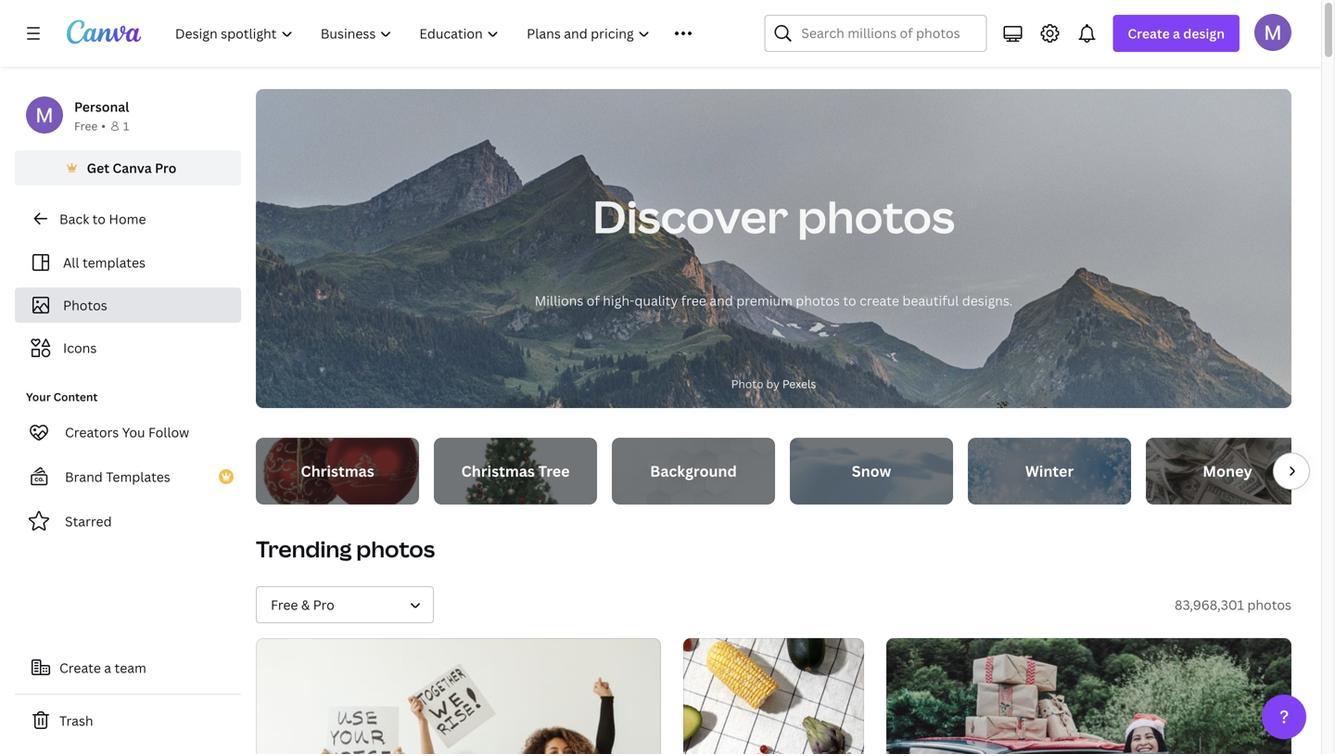 Task type: describe. For each thing, give the bounding box(es) containing it.
photos
[[63, 296, 107, 314]]

back
[[59, 210, 89, 228]]

pro for get canva pro
[[155, 159, 177, 177]]

starred link
[[15, 503, 241, 540]]

0 horizontal spatial to
[[92, 210, 106, 228]]

a for design
[[1174, 25, 1181, 42]]

design
[[1184, 25, 1225, 42]]

trending
[[256, 534, 352, 564]]

millions
[[535, 292, 584, 309]]

by
[[767, 376, 780, 391]]

personal
[[74, 98, 129, 115]]

background link
[[612, 438, 776, 505]]

maria williams image
[[1255, 14, 1292, 51]]

create for create a team
[[59, 659, 101, 677]]

trash
[[59, 712, 93, 730]]

tree
[[539, 461, 570, 481]]

christmas tree
[[462, 461, 570, 481]]

follow
[[148, 423, 189, 441]]

christmas tree link
[[434, 438, 597, 505]]

&
[[301, 596, 310, 614]]

brand
[[65, 468, 103, 486]]

creators you follow
[[65, 423, 189, 441]]

all templates link
[[26, 245, 230, 280]]

snow
[[852, 461, 892, 481]]

trending photos
[[256, 534, 435, 564]]

all templates
[[63, 254, 146, 271]]

free for free •
[[74, 118, 98, 134]]

free & pro
[[271, 596, 335, 614]]

templates
[[106, 468, 170, 486]]

•
[[101, 118, 106, 134]]

icons link
[[26, 330, 230, 366]]

83,968,301 photos
[[1175, 596, 1292, 614]]

1 vertical spatial to
[[844, 292, 857, 309]]

creators
[[65, 423, 119, 441]]

free for free & pro
[[271, 596, 298, 614]]

a for team
[[104, 659, 111, 677]]

women protesting together image
[[256, 638, 662, 754]]

photos for 83,968,301 photos
[[1248, 596, 1292, 614]]

christmas link
[[256, 438, 419, 505]]

brand templates
[[65, 468, 170, 486]]

icons
[[63, 339, 97, 357]]

beautiful
[[903, 292, 959, 309]]

designs.
[[963, 292, 1013, 309]]

all
[[63, 254, 79, 271]]

creators you follow link
[[15, 414, 241, 451]]

pexels
[[783, 376, 817, 391]]



Task type: vqa. For each thing, say whether or not it's contained in the screenshot.
'Facebook Cover' LINK
no



Task type: locate. For each thing, give the bounding box(es) containing it.
a inside button
[[104, 659, 111, 677]]

couple traveling with christmas gifts image
[[887, 638, 1292, 754]]

a left "team"
[[104, 659, 111, 677]]

0 vertical spatial create
[[1128, 25, 1170, 42]]

photo by pexels
[[732, 376, 817, 391]]

0 horizontal spatial create
[[59, 659, 101, 677]]

photos
[[798, 186, 955, 246], [796, 292, 840, 309], [356, 534, 435, 564], [1248, 596, 1292, 614]]

templates
[[83, 254, 146, 271]]

discover photos
[[593, 186, 955, 246]]

get canva pro button
[[15, 150, 241, 186]]

83,968,301
[[1175, 596, 1245, 614]]

create inside create a design 'dropdown button'
[[1128, 25, 1170, 42]]

create
[[860, 292, 900, 309]]

pro
[[155, 159, 177, 177], [313, 596, 335, 614]]

premium
[[737, 292, 793, 309]]

0 horizontal spatial a
[[104, 659, 111, 677]]

to right back
[[92, 210, 106, 228]]

brand templates link
[[15, 458, 241, 495]]

1 vertical spatial pro
[[313, 596, 335, 614]]

0 horizontal spatial christmas
[[301, 461, 374, 481]]

pro right &
[[313, 596, 335, 614]]

discover
[[593, 186, 789, 246]]

1 vertical spatial free
[[271, 596, 298, 614]]

create a team button
[[15, 649, 241, 686]]

christmas for christmas
[[301, 461, 374, 481]]

create a design
[[1128, 25, 1225, 42]]

your content
[[26, 389, 98, 404]]

background
[[650, 461, 737, 481]]

photos up create
[[798, 186, 955, 246]]

a inside 'dropdown button'
[[1174, 25, 1181, 42]]

pro right canva
[[155, 159, 177, 177]]

free •
[[74, 118, 106, 134]]

free inside dropdown button
[[271, 596, 298, 614]]

christmas
[[301, 461, 374, 481], [462, 461, 535, 481]]

canva
[[113, 159, 152, 177]]

free left &
[[271, 596, 298, 614]]

photos for trending photos
[[356, 534, 435, 564]]

photo
[[732, 376, 764, 391]]

free & pro button
[[256, 586, 434, 623]]

1 vertical spatial create
[[59, 659, 101, 677]]

photos right premium
[[796, 292, 840, 309]]

you
[[122, 423, 145, 441]]

1 horizontal spatial create
[[1128, 25, 1170, 42]]

get canva pro
[[87, 159, 177, 177]]

photos up free & pro dropdown button
[[356, 534, 435, 564]]

1 horizontal spatial free
[[271, 596, 298, 614]]

photos for discover photos
[[798, 186, 955, 246]]

pro inside dropdown button
[[313, 596, 335, 614]]

free left •
[[74, 118, 98, 134]]

trash link
[[15, 702, 241, 739]]

back to home
[[59, 210, 146, 228]]

create
[[1128, 25, 1170, 42], [59, 659, 101, 677]]

and
[[710, 292, 734, 309]]

0 horizontal spatial pro
[[155, 159, 177, 177]]

starred
[[65, 513, 112, 530]]

1 horizontal spatial pro
[[313, 596, 335, 614]]

content
[[53, 389, 98, 404]]

1 horizontal spatial christmas
[[462, 461, 535, 481]]

to
[[92, 210, 106, 228], [844, 292, 857, 309]]

1 horizontal spatial to
[[844, 292, 857, 309]]

assortment of fruits and vegetables image
[[684, 638, 864, 754]]

free
[[682, 292, 707, 309]]

a left design
[[1174, 25, 1181, 42]]

of
[[587, 292, 600, 309]]

0 vertical spatial pro
[[155, 159, 177, 177]]

christmas inside christmas tree 'link'
[[462, 461, 535, 481]]

top level navigation element
[[163, 15, 720, 52], [163, 15, 720, 52]]

1
[[123, 118, 129, 134]]

0 horizontal spatial free
[[74, 118, 98, 134]]

to left create
[[844, 292, 857, 309]]

get
[[87, 159, 110, 177]]

Search search field
[[802, 16, 975, 51]]

christmas up trending photos
[[301, 461, 374, 481]]

0 vertical spatial a
[[1174, 25, 1181, 42]]

snow link
[[790, 438, 954, 505]]

back to home link
[[15, 200, 241, 237]]

1 horizontal spatial a
[[1174, 25, 1181, 42]]

winter link
[[968, 438, 1132, 505]]

money
[[1203, 461, 1253, 481]]

photos right '83,968,301'
[[1248, 596, 1292, 614]]

1 vertical spatial a
[[104, 659, 111, 677]]

free
[[74, 118, 98, 134], [271, 596, 298, 614]]

winter
[[1026, 461, 1074, 481]]

quality
[[635, 292, 678, 309]]

create left "team"
[[59, 659, 101, 677]]

christmas inside 'christmas' link
[[301, 461, 374, 481]]

create for create a design
[[1128, 25, 1170, 42]]

pro for free & pro
[[313, 596, 335, 614]]

millions of high-quality free and premium photos to create beautiful designs.
[[535, 292, 1013, 309]]

home
[[109, 210, 146, 228]]

team
[[115, 659, 146, 677]]

pro inside button
[[155, 159, 177, 177]]

create inside create a team button
[[59, 659, 101, 677]]

christmas for christmas tree
[[462, 461, 535, 481]]

christmas left tree
[[462, 461, 535, 481]]

money link
[[1147, 438, 1310, 505]]

2 christmas from the left
[[462, 461, 535, 481]]

create left design
[[1128, 25, 1170, 42]]

0 vertical spatial free
[[74, 118, 98, 134]]

None search field
[[765, 15, 987, 52]]

a
[[1174, 25, 1181, 42], [104, 659, 111, 677]]

create a team
[[59, 659, 146, 677]]

0 vertical spatial to
[[92, 210, 106, 228]]

1 christmas from the left
[[301, 461, 374, 481]]

high-
[[603, 292, 635, 309]]

create a design button
[[1114, 15, 1240, 52]]

your
[[26, 389, 51, 404]]



